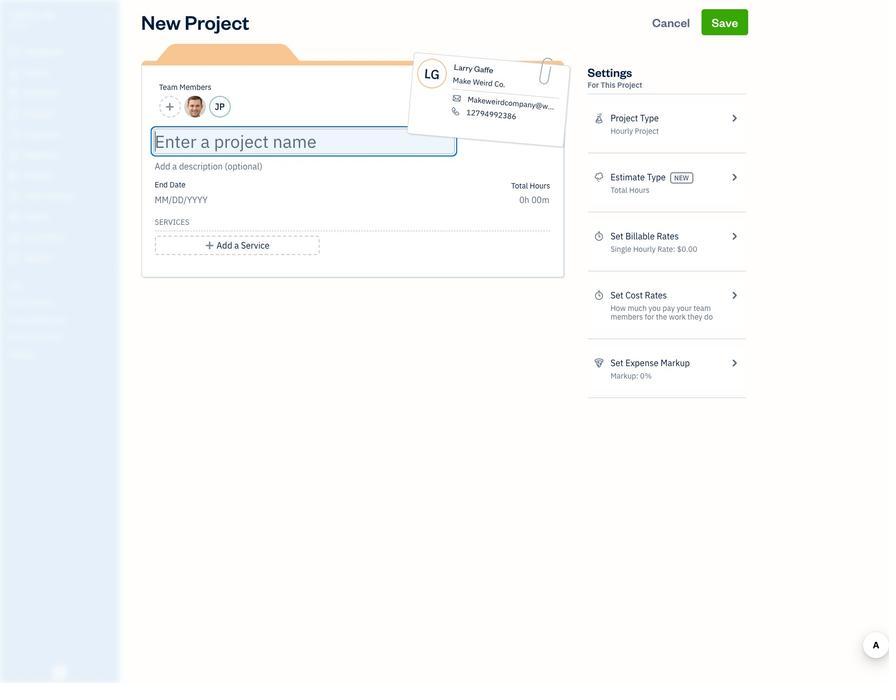 Task type: locate. For each thing, give the bounding box(es) containing it.
rates up you
[[645, 290, 667, 301]]

2 chevronright image from the top
[[729, 289, 739, 302]]

hourly project
[[611, 126, 659, 136]]

0 vertical spatial hourly
[[611, 126, 633, 136]]

total hours
[[511, 181, 550, 191], [611, 185, 650, 195]]

main element
[[0, 0, 146, 683]]

chevronright image for estimate type
[[729, 171, 739, 184]]

markup: 0%
[[611, 371, 652, 381]]

1 chevronright image from the top
[[729, 230, 739, 243]]

hours up hourly budget text field on the top right
[[530, 181, 550, 191]]

3 chevronright image from the top
[[729, 357, 739, 370]]

phone image
[[450, 106, 461, 116]]

0 vertical spatial rates
[[657, 231, 679, 242]]

payment image
[[7, 129, 20, 140]]

makeweirdcompany@weird.co
[[467, 94, 571, 113]]

hourly down set billable rates
[[633, 244, 656, 254]]

hourly
[[611, 126, 633, 136], [633, 244, 656, 254]]

client image
[[7, 68, 20, 79]]

total hours up hourly budget text field on the top right
[[511, 181, 550, 191]]

3 set from the top
[[611, 358, 623, 368]]

total up hourly budget text field on the top right
[[511, 181, 528, 191]]

1 vertical spatial chevronright image
[[729, 289, 739, 302]]

1 chevronright image from the top
[[729, 112, 739, 125]]

much
[[628, 303, 647, 313]]

settings
[[588, 64, 632, 80]]

set for set expense markup
[[611, 358, 623, 368]]

they
[[688, 312, 702, 322]]

lg
[[423, 64, 440, 83]]

total down the estimate at the right top of the page
[[611, 185, 627, 195]]

Hourly Budget text field
[[519, 195, 550, 205]]

2 vertical spatial chevronright image
[[729, 357, 739, 370]]

set up single
[[611, 231, 623, 242]]

End date in  format text field
[[155, 195, 287, 205]]

members
[[611, 312, 643, 322]]

rates up the rate
[[657, 231, 679, 242]]

1 vertical spatial chevronright image
[[729, 171, 739, 184]]

2 chevronright image from the top
[[729, 171, 739, 184]]

rates
[[657, 231, 679, 242], [645, 290, 667, 301]]

work
[[669, 312, 686, 322]]

billable
[[625, 231, 655, 242]]

total hours down the estimate at the right top of the page
[[611, 185, 650, 195]]

single
[[611, 244, 631, 254]]

type left the new
[[647, 172, 666, 183]]

$0.00
[[677, 244, 697, 254]]

total
[[511, 181, 528, 191], [611, 185, 627, 195]]

project image
[[7, 171, 20, 182]]

1 vertical spatial set
[[611, 290, 623, 301]]

new
[[141, 9, 181, 35]]

hourly down project type
[[611, 126, 633, 136]]

type
[[640, 113, 659, 124], [647, 172, 666, 183]]

money image
[[7, 212, 20, 223]]

timer image
[[7, 191, 20, 202]]

team
[[159, 82, 178, 92]]

chevronright image for set cost rates
[[729, 289, 739, 302]]

project
[[185, 9, 249, 35], [617, 80, 642, 90], [611, 113, 638, 124], [635, 126, 659, 136]]

0 vertical spatial chevronright image
[[729, 112, 739, 125]]

report image
[[7, 253, 20, 264]]

for
[[645, 312, 654, 322]]

team
[[694, 303, 711, 313]]

chevronright image
[[729, 230, 739, 243], [729, 289, 739, 302], [729, 357, 739, 370]]

2 vertical spatial set
[[611, 358, 623, 368]]

how
[[611, 303, 626, 313]]

date
[[170, 180, 186, 190]]

end
[[155, 180, 168, 190]]

2 set from the top
[[611, 290, 623, 301]]

1 vertical spatial type
[[647, 172, 666, 183]]

chevronright image
[[729, 112, 739, 125], [729, 171, 739, 184]]

0 vertical spatial type
[[640, 113, 659, 124]]

set
[[611, 231, 623, 242], [611, 290, 623, 301], [611, 358, 623, 368]]

estimates image
[[594, 171, 604, 184]]

add a service
[[217, 240, 270, 251]]

weird
[[472, 77, 493, 88]]

cost
[[625, 290, 643, 301]]

set expense markup
[[611, 358, 690, 368]]

1 vertical spatial rates
[[645, 290, 667, 301]]

timetracking image
[[594, 289, 604, 302]]

hours down estimate type
[[629, 185, 650, 195]]

expenses image
[[594, 357, 604, 370]]

Project Description text field
[[155, 160, 453, 173]]

add team member image
[[165, 100, 175, 113]]

timetracking image
[[594, 230, 604, 243]]

turtle inc owner
[[9, 10, 57, 30]]

invoice image
[[7, 109, 20, 120]]

0 vertical spatial set
[[611, 231, 623, 242]]

0 vertical spatial chevronright image
[[729, 230, 739, 243]]

set up 'how'
[[611, 290, 623, 301]]

turtle
[[9, 10, 40, 21]]

estimate image
[[7, 88, 20, 99]]

set for set billable rates
[[611, 231, 623, 242]]

1 set from the top
[[611, 231, 623, 242]]

freshbooks image
[[51, 666, 68, 679]]

save
[[712, 15, 738, 30]]

envelope image
[[451, 94, 462, 103]]

larry gaffe make weird co.
[[452, 62, 505, 89]]

end date
[[155, 180, 186, 190]]

chevronright image for set billable rates
[[729, 230, 739, 243]]

hours
[[530, 181, 550, 191], [629, 185, 650, 195]]

add
[[217, 240, 232, 251]]

type up 'hourly project'
[[640, 113, 659, 124]]

pay
[[663, 303, 675, 313]]

set up markup:
[[611, 358, 623, 368]]

this
[[601, 80, 616, 90]]

gaffe
[[473, 63, 493, 75]]



Task type: describe. For each thing, give the bounding box(es) containing it.
settings for this project
[[588, 64, 642, 90]]

you
[[649, 303, 661, 313]]

project inside settings for this project
[[617, 80, 642, 90]]

chevronright image for project type
[[729, 112, 739, 125]]

bank connections image
[[8, 333, 116, 341]]

settings image
[[8, 350, 116, 359]]

make
[[452, 75, 471, 86]]

jp
[[215, 101, 225, 112]]

markup:
[[611, 371, 638, 381]]

type for project type
[[640, 113, 659, 124]]

0 horizontal spatial total hours
[[511, 181, 550, 191]]

inc
[[42, 10, 57, 21]]

new
[[674, 174, 689, 182]]

dashboard image
[[7, 47, 20, 58]]

1 horizontal spatial hours
[[629, 185, 650, 195]]

estimate type
[[611, 172, 666, 183]]

0%
[[640, 371, 652, 381]]

estimate
[[611, 172, 645, 183]]

add a service button
[[155, 236, 319, 255]]

rate
[[657, 244, 673, 254]]

do
[[704, 312, 713, 322]]

expense image
[[7, 150, 20, 161]]

how much you pay your team members for the work they do
[[611, 303, 713, 322]]

items and services image
[[8, 315, 116, 324]]

chevronright image for set expense markup
[[729, 357, 739, 370]]

rates for set cost rates
[[645, 290, 667, 301]]

Project Name text field
[[155, 131, 453, 152]]

1 horizontal spatial total hours
[[611, 185, 650, 195]]

team members image
[[8, 298, 116, 307]]

for
[[588, 80, 599, 90]]

save button
[[702, 9, 748, 35]]

chart image
[[7, 232, 20, 243]]

a
[[234, 240, 239, 251]]

set billable rates
[[611, 231, 679, 242]]

:
[[673, 244, 675, 254]]

projects image
[[594, 112, 604, 125]]

project type
[[611, 113, 659, 124]]

service
[[241, 240, 270, 251]]

0 horizontal spatial total
[[511, 181, 528, 191]]

set cost rates
[[611, 290, 667, 301]]

expense
[[625, 358, 659, 368]]

new project
[[141, 9, 249, 35]]

type for estimate type
[[647, 172, 666, 183]]

set for set cost rates
[[611, 290, 623, 301]]

co.
[[494, 79, 505, 89]]

larry
[[453, 62, 473, 74]]

team members
[[159, 82, 211, 92]]

services
[[155, 217, 189, 227]]

12794992386
[[466, 107, 517, 121]]

cancel button
[[642, 9, 700, 35]]

the
[[656, 312, 667, 322]]

apps image
[[8, 281, 116, 289]]

plus image
[[205, 239, 215, 252]]

members
[[179, 82, 211, 92]]

1 horizontal spatial total
[[611, 185, 627, 195]]

markup
[[661, 358, 690, 368]]

cancel
[[652, 15, 690, 30]]

rates for set billable rates
[[657, 231, 679, 242]]

0 horizontal spatial hours
[[530, 181, 550, 191]]

single hourly rate : $0.00
[[611, 244, 697, 254]]

your
[[677, 303, 692, 313]]

owner
[[9, 22, 29, 30]]

1 vertical spatial hourly
[[633, 244, 656, 254]]



Task type: vqa. For each thing, say whether or not it's contained in the screenshot.
expense Image
yes



